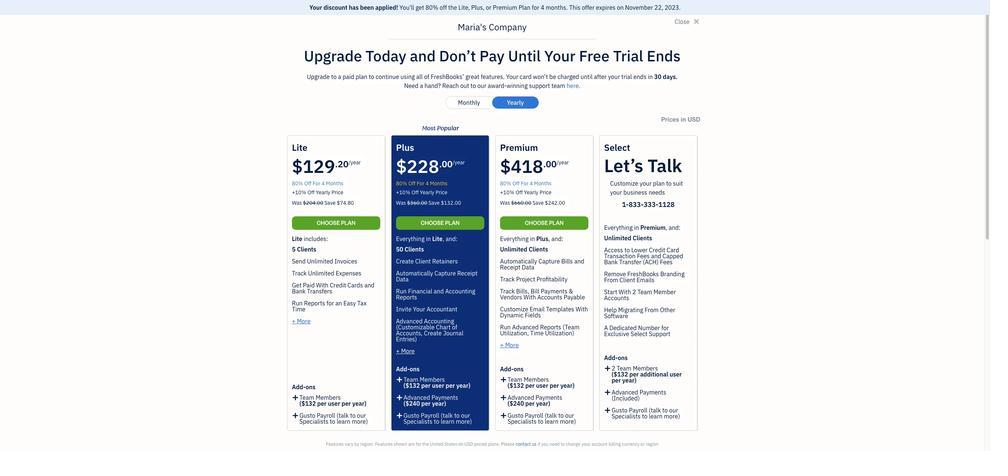 Task type: describe. For each thing, give the bounding box(es) containing it.
($132 inside 2 team members ($132 per additional user per year)
[[612, 371, 628, 378]]

track for 20
[[292, 270, 307, 277]]

for left months.
[[532, 4, 539, 11]]

vary
[[345, 441, 353, 447]]

select inside a dedicated number for exclusive select support
[[631, 330, 647, 338]]

create client retainers
[[396, 258, 458, 265]]

customize email templates with dynamic fields
[[500, 305, 588, 319]]

gusto down the choose what appears when your account is loading.
[[404, 412, 419, 419]]

and inside get paid with credit cards and bank transfers
[[364, 281, 374, 289]]

00 for premium
[[546, 158, 557, 170]]

+ more link for premium
[[500, 341, 519, 349]]

payments inside advanced payments (included)
[[640, 389, 666, 396]]

2 inside 2 team members ($132 per additional user per year)
[[612, 365, 615, 372]]

with inside start with 2 team member accounts
[[619, 288, 631, 296]]

everything for premium
[[500, 235, 529, 243]]

yearly button
[[492, 97, 539, 109]]

4 for premium
[[530, 180, 533, 187]]

time inside the run reports for an easy tax time
[[292, 305, 305, 313]]

ons for premium
[[514, 365, 524, 373]]

unlimited inside everything in plus , and: unlimited clients
[[500, 246, 527, 253]]

payroll down advanced payments (included)
[[629, 407, 647, 414]]

0 vertical spatial create
[[396, 258, 414, 265]]

payable
[[564, 293, 585, 301]]

$132.00
[[441, 200, 461, 206]]

0 horizontal spatial select
[[604, 141, 630, 153]]

learn up states
[[441, 418, 454, 425]]

data inside automatically capture bills and receipt data
[[522, 264, 534, 271]]

with inside 'track bills, bill payments & vendors with accounts payable'
[[524, 293, 536, 301]]

your right invite
[[413, 305, 425, 313]]

run advanced reports (team utilization, time utilization)
[[500, 323, 580, 337]]

capped
[[663, 252, 683, 260]]

was for premium
[[500, 200, 510, 206]]

$660.00
[[511, 200, 531, 206]]

0 vertical spatial password
[[336, 188, 359, 195]]

a dedicated number for exclusive select support
[[604, 324, 670, 338]]

accounts,
[[396, 329, 423, 337]]

start with 2 team member accounts
[[604, 288, 676, 302]]

need
[[550, 441, 560, 447]]

choose for plus
[[421, 219, 444, 226]]

until
[[508, 46, 541, 66]]

add- for plus
[[396, 365, 410, 373]]

0 horizontal spatial + more link
[[292, 317, 311, 325]]

reports inside run advanced reports (team utilization, time utilization)
[[540, 323, 561, 331]]

(talk down loading.
[[441, 412, 453, 419]]

after
[[594, 73, 607, 80]]

other
[[660, 306, 675, 314]]

members inside 2 team members ($132 per additional user per year)
[[633, 365, 658, 372]]

most
[[422, 124, 435, 133]]

paid
[[343, 73, 354, 80]]

with inside get paid with credit cards and bank transfers
[[316, 281, 328, 289]]

1 vertical spatial the
[[422, 441, 429, 447]]

price for lite
[[332, 189, 343, 196]]

gusto up please
[[508, 412, 523, 419]]

specialists up the contact
[[508, 418, 537, 425]]

price for premium
[[540, 189, 551, 196]]

you
[[541, 441, 549, 447]]

clients inside the lite includes: 5 clients
[[297, 246, 316, 253]]

remove
[[604, 270, 626, 278]]

22,
[[654, 4, 663, 11]]

gusto payroll (talk to our specialists to learn more) up if
[[508, 412, 576, 425]]

team inside start with 2 team member accounts
[[637, 288, 652, 296]]

, for plus
[[443, 235, 444, 243]]

for for premium
[[521, 180, 528, 187]]

advanced inside run advanced reports (team utilization, time utilization)
[[512, 323, 539, 331]]

Email Address email field
[[336, 151, 601, 167]]

choose plan for premium
[[525, 219, 564, 226]]

everything inside everything in premium , and: unlimited clients
[[604, 224, 633, 231]]

states
[[444, 441, 457, 447]]

+10% for premium
[[500, 189, 514, 196]]

invite
[[396, 305, 412, 313]]

project
[[516, 276, 535, 283]]

and: for plus
[[446, 235, 457, 243]]

(included)
[[612, 395, 640, 402]]

in inside upgrade to a paid plan to continue using all of freshbooks' great features. your card won't be charged until after your trial ends in 30 days. need a hand? reach out to our award-winning support team here .
[[648, 73, 653, 80]]

and inside access to lower credit card transaction fees and capped bank transfer (ach) fees
[[651, 252, 661, 260]]

, inside everything in premium , and: unlimited clients
[[666, 224, 667, 231]]

50
[[396, 246, 403, 253]]

1 horizontal spatial are
[[408, 441, 415, 447]]

accounting inside 'run financial and accounting reports'
[[445, 287, 475, 295]]

currency
[[622, 441, 640, 447]]

upgrade today and don't pay until your free trial ends
[[304, 46, 681, 66]]

accounting inside advanced accounting (customizable chart of accounts, create journal entries)
[[424, 317, 454, 325]]

0 vertical spatial premium
[[493, 4, 517, 11]]

members for lite
[[316, 394, 341, 401]]

last
[[472, 109, 481, 116]]

your up business
[[640, 180, 652, 187]]

until
[[581, 73, 593, 80]]

add-ons for lite
[[292, 383, 316, 391]]

members for plus
[[420, 376, 445, 383]]

lite
[[292, 141, 307, 153]]

learn up need
[[545, 418, 559, 425]]

run for run reports for an easy tax time
[[292, 299, 303, 307]]

payroll down is
[[421, 412, 439, 419]]

client inside remove freshbooks branding from client emails
[[620, 276, 635, 284]]

0 horizontal spatial account
[[336, 28, 389, 46]]

chart
[[436, 323, 451, 331]]

(talk up the vary
[[337, 412, 349, 419]]

upgrade to a paid plan to continue using all of freshbooks' great features. your card won't be charged until after your trial ends in 30 days. need a hand? reach out to our award-winning support team here .
[[307, 73, 678, 89]]

and: for premium
[[551, 235, 563, 243]]

utilization)
[[545, 329, 574, 337]]

an
[[335, 299, 342, 307]]

password
[[358, 217, 384, 225]]

80% left off
[[426, 4, 438, 11]]

business
[[623, 189, 647, 196]]

be
[[549, 73, 556, 80]]

specialists down (included)
[[612, 413, 641, 420]]

run for run advanced reports (team utilization, time utilization)
[[500, 323, 511, 331]]

for right shown
[[416, 441, 421, 447]]

region
[[646, 441, 658, 447]]

accounts inside 'track bills, bill payments & vendors with accounts payable'
[[537, 293, 562, 301]]

us inside preferences element
[[351, 352, 358, 360]]

yearly for lite
[[316, 189, 330, 196]]

0 horizontal spatial a
[[338, 73, 341, 80]]

in right left
[[404, 6, 408, 13]]

30 inside upgrade to a paid plan to continue using all of freshbooks' great features. your card won't be charged until after your trial ends in 30 days. need a hand? reach out to our award-winning support team here .
[[654, 73, 661, 80]]

choose plan button for plus
[[396, 216, 484, 230]]

off
[[440, 4, 447, 11]]

plan for premium
[[549, 219, 564, 226]]

&
[[569, 287, 573, 295]]

receipt inside automatically capture receipt data
[[457, 270, 478, 277]]

unlimited down send unlimited invoices
[[308, 270, 334, 277]]

days.
[[663, 73, 678, 80]]

get
[[416, 4, 424, 11]]

automatically for automatically capture receipt data
[[396, 270, 433, 277]]

learn up the vary
[[337, 418, 350, 425]]

send for send unlimited invoices
[[292, 258, 306, 265]]

gusto down (included)
[[612, 407, 628, 414]]

cards
[[348, 281, 363, 289]]

80% for premium
[[500, 180, 511, 187]]

team inside 2 team members ($132 per additional user per year)
[[617, 365, 631, 372]]

choose plan for plus
[[421, 219, 460, 226]]

region.
[[360, 441, 374, 447]]

user inside 2 team members ($132 per additional user per year)
[[670, 371, 682, 378]]

. inside upgrade to a paid plan to continue using all of freshbooks' great features. your card won't be charged until after your trial ends in 30 days. need a hand? reach out to our award-winning support team here .
[[579, 82, 580, 89]]

user for premium
[[536, 382, 548, 389]]

journal
[[443, 329, 463, 337]]

please
[[501, 441, 515, 447]]

choose plan button for premium
[[500, 216, 588, 230]]

1 horizontal spatial the
[[448, 4, 457, 11]]

log
[[336, 411, 346, 418]]

all inside "log out of freshbooks on all devices" button
[[405, 411, 412, 418]]

gusto payroll (talk to our specialists to learn more) up the vary
[[299, 412, 368, 425]]

specialists up shown
[[404, 418, 433, 425]]

lite inside everything in lite , and: 50 clients
[[432, 235, 443, 243]]

0 horizontal spatial + more
[[292, 317, 311, 325]]

features vary by region. features shown are for the united states on usd priced plans. please contact us if you need to change your account billing currency or region
[[326, 441, 658, 447]]

time left zone
[[336, 258, 348, 265]]

plus
[[396, 141, 414, 153]]

advanced payments ($240 per year) for plus
[[404, 394, 458, 407]]

plan for plus
[[445, 219, 460, 226]]

yearly for plus
[[420, 189, 434, 196]]

(talk down advanced payments (included)
[[649, 407, 661, 414]]

times image
[[693, 17, 700, 26]]

+ more for plus
[[396, 347, 415, 355]]

team members ($132 per user per year) for lite
[[299, 394, 366, 407]]

your inside upgrade to a paid plan to continue using all of freshbooks' great features. your card won't be charged until after your trial ends in 30 days. need a hand? reach out to our award-winning support team here .
[[608, 73, 620, 80]]

1 horizontal spatial fees
[[660, 258, 673, 266]]

bank inside get paid with credit cards and bank transfers
[[292, 287, 306, 295]]

. 00 /year for plus
[[439, 158, 465, 170]]

unlimited up track unlimited expenses
[[307, 258, 333, 265]]

First Name text field
[[336, 119, 466, 136]]

1-833-333-1128
[[622, 200, 675, 209]]

accounts inside start with 2 team member accounts
[[604, 294, 629, 302]]

2 horizontal spatial on
[[617, 4, 624, 11]]

on inside "log out of freshbooks on all devices" button
[[397, 411, 404, 418]]

team for premium
[[508, 376, 522, 383]]

lite,
[[458, 4, 470, 11]]

profile
[[392, 28, 432, 46]]

1 horizontal spatial or
[[641, 441, 645, 447]]

gusto payroll (talk to our specialists to learn more) down advanced payments (included)
[[612, 407, 680, 420]]

choose what appears when your account is loading.
[[336, 395, 458, 401]]

here
[[567, 82, 579, 89]]

your left trial.
[[410, 6, 420, 13]]

4 for plus
[[426, 180, 429, 187]]

/year for premium
[[557, 159, 569, 166]]

access to lower credit card transaction fees and capped bank transfer (ach) fees
[[604, 246, 683, 266]]

discount
[[324, 4, 347, 11]]

bills,
[[516, 287, 529, 295]]

and down profile
[[410, 46, 436, 66]]

($132 for plus
[[404, 382, 420, 389]]

freshbooks inside remove freshbooks branding from client emails
[[627, 270, 659, 278]]

free
[[579, 46, 610, 66]]

send for send us feedback
[[336, 352, 350, 360]]

choose inside preferences element
[[336, 395, 354, 401]]

your left discount
[[309, 4, 322, 11]]

everything in premium , and: unlimited clients
[[604, 224, 681, 242]]

bills
[[561, 258, 573, 265]]

reports inside 'run financial and accounting reports'
[[396, 293, 417, 301]]

get paid with credit cards and bank transfers
[[292, 281, 374, 295]]

lock image
[[342, 201, 345, 210]]

here link
[[567, 82, 579, 89]]

premium inside everything in premium , and: unlimited clients
[[640, 224, 666, 231]]

email
[[530, 305, 545, 313]]

specialists left the log
[[299, 418, 328, 425]]

for inside the run reports for an easy tax time
[[327, 299, 334, 307]]

/year for lite
[[349, 159, 361, 166]]

+ for premium
[[500, 341, 504, 349]]

out inside upgrade to a paid plan to continue using all of freshbooks' great features. your card won't be charged until after your trial ends in 30 days. need a hand? reach out to our award-winning support team here .
[[460, 82, 469, 89]]

your right change in the bottom of the page
[[582, 441, 590, 447]]

support
[[649, 330, 670, 338]]

plan left months.
[[519, 4, 530, 11]]

account profile element
[[333, 52, 604, 232]]

track bills, bill payments & vendors with accounts payable
[[500, 287, 585, 301]]

paid
[[303, 281, 315, 289]]

crown image
[[339, 5, 347, 13]]

1128
[[658, 200, 675, 209]]

0 vertical spatial upgrade
[[435, 6, 455, 13]]

billing
[[609, 441, 621, 447]]

+10% for plus
[[396, 189, 410, 196]]

team for lite
[[299, 394, 314, 401]]

mw
[[342, 61, 368, 80]]

4 left months.
[[541, 4, 544, 11]]

access
[[604, 246, 623, 254]]

0 horizontal spatial more
[[297, 317, 311, 325]]

. for lite
[[335, 158, 338, 170]]

advanced inside advanced accounting (customizable chart of accounts, create journal entries)
[[396, 317, 423, 325]]

0 vertical spatial usd
[[688, 116, 700, 123]]

main element
[[0, 0, 82, 451]]

talk
[[648, 154, 682, 177]]

months.
[[546, 4, 568, 11]]

in for everything in plus , and: unlimited clients
[[530, 235, 535, 243]]

to inside access to lower credit card transaction fees and capped bank transfer (ach) fees
[[624, 246, 630, 254]]

don't
[[439, 46, 476, 66]]

of inside advanced accounting (customizable chart of accounts, create journal entries)
[[452, 323, 457, 331]]

price for plus
[[436, 189, 447, 196]]

($132 for premium
[[508, 382, 524, 389]]

time up an
[[336, 290, 348, 296]]

0 horizontal spatial are
[[367, 6, 374, 13]]

your up 1-
[[610, 189, 622, 196]]

gusto left the log
[[299, 412, 315, 419]]

trial
[[621, 73, 632, 80]]

was for plus
[[396, 200, 406, 206]]

80% off for 4 months +10% off yearly price was $204.00 save $74.80
[[292, 180, 354, 206]]

(customizable
[[396, 323, 435, 331]]

devices
[[413, 411, 434, 418]]

priced
[[474, 441, 487, 447]]

80% for lite
[[292, 180, 303, 187]]

our inside upgrade to a paid plan to continue using all of freshbooks' great features. your card won't be charged until after your trial ends in 30 days. need a hand? reach out to our award-winning support team here .
[[477, 82, 486, 89]]

your inside preferences element
[[402, 395, 413, 401]]

automatically for automatically capture bills and receipt data
[[500, 258, 537, 265]]

includes:
[[304, 235, 328, 243]]

log out of freshbooks on all devices
[[336, 411, 434, 418]]

0 vertical spatial or
[[486, 4, 491, 11]]

save for premium
[[532, 200, 544, 206]]

ends
[[633, 73, 647, 80]]

gusto payroll (talk to our specialists to learn more) down is
[[404, 412, 472, 425]]

time zone
[[336, 258, 361, 265]]

preferences element
[[333, 258, 604, 428]]

loading screen display
[[336, 366, 391, 373]]

ons for lite
[[306, 383, 316, 391]]

ons for plus
[[410, 365, 420, 373]]

capture for bills
[[539, 258, 560, 265]]

trial
[[613, 46, 643, 66]]

0 horizontal spatial fees
[[637, 252, 650, 260]]

($240 for premium
[[508, 400, 524, 407]]

team for plus
[[404, 376, 418, 383]]



Task type: vqa. For each thing, say whether or not it's contained in the screenshot.
The Bank Connections
no



Task type: locate. For each thing, give the bounding box(es) containing it.
customize for your
[[610, 180, 638, 187]]

fees up remove freshbooks branding from client emails
[[637, 252, 650, 260]]

a left paid
[[338, 73, 341, 80]]

was inside 80% off for 4 months +10% off yearly price was $360.00 save $132.00
[[396, 200, 406, 206]]

2 horizontal spatial reports
[[540, 323, 561, 331]]

everything left plus
[[500, 235, 529, 243]]

0 horizontal spatial plan
[[356, 73, 367, 80]]

company for maria's company owner
[[27, 7, 53, 14]]

to inside 'customize your plan to suit your business needs'
[[666, 180, 672, 187]]

4 for lite
[[322, 180, 325, 187]]

0 horizontal spatial ($240
[[404, 400, 420, 407]]

contact
[[516, 441, 531, 447]]

2 inside start with 2 team member accounts
[[632, 288, 636, 296]]

easy
[[343, 299, 356, 307]]

team members ($132 per user per year) for premium
[[508, 376, 575, 389]]

1 horizontal spatial from
[[645, 306, 659, 314]]

for up $660.00
[[521, 180, 528, 187]]

1 lite from the left
[[292, 235, 302, 243]]

80% up $204.00
[[292, 180, 303, 187]]

in up the lower on the right of the page
[[634, 224, 639, 231]]

prices
[[661, 116, 679, 123]]

+ more down entries)
[[396, 347, 415, 355]]

in up "create client retainers"
[[426, 235, 431, 243]]

for right number
[[661, 324, 669, 332]]

clients for everything in lite , and: 50 clients
[[405, 246, 424, 253]]

lite up "retainers"
[[432, 235, 443, 243]]

save inside button
[[343, 431, 361, 441]]

help migrating from other software
[[604, 306, 675, 320]]

by
[[354, 441, 359, 447]]

3 /year from the left
[[557, 159, 569, 166]]

1 was from the left
[[292, 200, 302, 206]]

from left other
[[645, 306, 659, 314]]

templates
[[546, 305, 574, 313]]

monthly button
[[446, 97, 492, 109]]

0 horizontal spatial reports
[[304, 299, 325, 307]]

add-ons for plus
[[396, 365, 420, 373]]

+ more link for plus
[[396, 347, 415, 355]]

2 horizontal spatial and:
[[669, 224, 681, 231]]

0 horizontal spatial run
[[292, 299, 303, 307]]

your up the be
[[544, 46, 576, 66]]

shown
[[394, 441, 407, 447]]

credit up (ach) at the right of the page
[[649, 246, 665, 254]]

of inside button
[[357, 411, 363, 418]]

1 horizontal spatial accounts
[[604, 294, 629, 302]]

reports down transfers
[[304, 299, 325, 307]]

freshbooks
[[627, 270, 659, 278], [364, 411, 396, 418]]

1 horizontal spatial capture
[[539, 258, 560, 265]]

per
[[629, 371, 639, 378], [612, 377, 621, 384], [421, 382, 431, 389], [446, 382, 455, 389], [525, 382, 535, 389], [550, 382, 559, 389], [317, 400, 327, 407], [342, 400, 351, 407], [421, 400, 431, 407], [525, 400, 535, 407]]

0 vertical spatial all
[[416, 73, 423, 80]]

yearly inside button
[[507, 99, 524, 106]]

member
[[654, 288, 676, 296]]

1 for from the left
[[313, 180, 320, 187]]

plan up needs
[[653, 180, 665, 187]]

been
[[360, 4, 374, 11]]

automatically
[[500, 258, 537, 265], [396, 270, 433, 277]]

plus image
[[396, 375, 403, 383], [500, 375, 507, 383], [604, 389, 611, 395], [396, 395, 403, 401]]

2 /year from the left
[[453, 159, 465, 166]]

2 down remove freshbooks branding from client emails
[[632, 288, 636, 296]]

1 price from the left
[[332, 189, 343, 196]]

0 horizontal spatial 2
[[612, 365, 615, 372]]

payroll up if
[[525, 412, 543, 419]]

0 vertical spatial customize
[[610, 180, 638, 187]]

0 vertical spatial run
[[396, 287, 407, 295]]

2 choose plan button from the left
[[396, 216, 484, 230]]

months for plus
[[430, 180, 448, 187]]

0 horizontal spatial bank
[[292, 287, 306, 295]]

+ for plus
[[396, 347, 400, 355]]

+ more link down utilization,
[[500, 341, 519, 349]]

upgrade left paid
[[307, 73, 330, 80]]

support
[[529, 82, 550, 89]]

capture left bills
[[539, 258, 560, 265]]

send down 5
[[292, 258, 306, 265]]

us left if
[[532, 441, 537, 447]]

in
[[404, 6, 408, 13], [648, 73, 653, 80], [681, 116, 686, 123], [634, 224, 639, 231], [426, 235, 431, 243], [530, 235, 535, 243]]

3 choose plan from the left
[[525, 219, 564, 226]]

. down charged
[[579, 82, 580, 89]]

today
[[366, 46, 406, 66]]

choose plan button for lite
[[292, 216, 380, 230]]

suit
[[673, 180, 683, 187]]

plus
[[536, 235, 548, 243]]

yearly down winning
[[507, 99, 524, 106]]

data inside automatically capture receipt data
[[396, 276, 409, 283]]

2 features from the left
[[375, 441, 393, 447]]

price inside 80% off for 4 months +10% off yearly price was $360.00 save $132.00
[[436, 189, 447, 196]]

maria's for maria's company
[[458, 21, 487, 33]]

0 vertical spatial bank
[[604, 258, 618, 266]]

2 +10% from the left
[[396, 189, 410, 196]]

0 vertical spatial 2
[[632, 288, 636, 296]]

change password button
[[336, 217, 384, 226]]

sso
[[347, 202, 358, 209]]

premium down 333-
[[640, 224, 666, 231]]

clients inside everything in plus , and: unlimited clients
[[529, 246, 548, 253]]

save for plus
[[428, 200, 440, 206]]

1 horizontal spatial create
[[424, 329, 442, 337]]

clients inside everything in lite , and: 50 clients
[[405, 246, 424, 253]]

there
[[352, 6, 365, 13]]

for for plus
[[417, 180, 424, 187]]

receipt up project
[[500, 264, 520, 271]]

off
[[304, 180, 311, 187], [408, 180, 416, 187], [512, 180, 520, 187], [308, 189, 315, 196], [412, 189, 419, 196], [516, 189, 523, 196]]

2 horizontal spatial choose plan
[[525, 219, 564, 226]]

in inside everything in plus , and: unlimited clients
[[530, 235, 535, 243]]

($240 for plus
[[404, 400, 420, 407]]

for inside a dedicated number for exclusive select support
[[661, 324, 669, 332]]

and: inside everything in plus , and: unlimited clients
[[551, 235, 563, 243]]

2 00 from the left
[[546, 158, 557, 170]]

everything inside everything in lite , and: 50 clients
[[396, 235, 425, 243]]

0 horizontal spatial +
[[292, 317, 296, 325]]

(talk
[[649, 407, 661, 414], [337, 412, 349, 419], [441, 412, 453, 419], [545, 412, 557, 419]]

1 months from the left
[[326, 180, 344, 187]]

freshbooks down appears
[[364, 411, 396, 418]]

months inside 80% off for 4 months +10% off yearly price was $660.00 save $242.00
[[534, 180, 552, 187]]

select left support
[[631, 330, 647, 338]]

1 vertical spatial 2
[[612, 365, 615, 372]]

get
[[292, 281, 302, 289]]

+10% inside 80% off for 4 months +10% off yearly price was $360.00 save $132.00
[[396, 189, 410, 196]]

everything up access
[[604, 224, 633, 231]]

1 horizontal spatial /year
[[453, 159, 465, 166]]

for for lite
[[313, 180, 320, 187]]

was for lite
[[292, 200, 302, 206]]

3 months from the left
[[534, 180, 552, 187]]

advanced accounting (customizable chart of accounts, create journal entries)
[[396, 317, 463, 343]]

2 for from the left
[[417, 180, 424, 187]]

and inside 'run financial and accounting reports'
[[434, 287, 444, 295]]

0 vertical spatial company
[[27, 7, 53, 14]]

yearly up $660.00
[[524, 189, 538, 196]]

account inside preferences element
[[414, 395, 433, 401]]

zone
[[349, 258, 361, 265]]

team members ($132 per user per year)
[[404, 376, 471, 389], [508, 376, 575, 389], [299, 394, 366, 407]]

credit inside access to lower credit card transaction fees and capped bank transfer (ach) fees
[[649, 246, 665, 254]]

+ down entries)
[[396, 347, 400, 355]]

more down entries)
[[401, 347, 415, 355]]

. for premium
[[543, 158, 546, 170]]

premium up close button
[[493, 4, 517, 11]]

1 vertical spatial us
[[532, 441, 537, 447]]

in for prices in usd
[[681, 116, 686, 123]]

0 horizontal spatial advanced payments ($240 per year)
[[404, 394, 458, 407]]

+ more for premium
[[500, 341, 519, 349]]

maria's inside maria's company owner
[[6, 7, 26, 14]]

1 vertical spatial customize
[[500, 305, 528, 313]]

advanced payments ($240 per year) for premium
[[508, 394, 562, 407]]

1 horizontal spatial of
[[424, 73, 429, 80]]

+ more link
[[292, 317, 311, 325], [500, 341, 519, 349], [396, 347, 415, 355]]

2 horizontal spatial + more link
[[500, 341, 519, 349]]

0 horizontal spatial us
[[351, 352, 358, 360]]

. up 80% off for 4 months +10% off yearly price was $660.00 save $242.00
[[543, 158, 546, 170]]

run down get
[[292, 299, 303, 307]]

for inside 80% off for 4 months +10% off yearly price was $360.00 save $132.00
[[417, 180, 424, 187]]

team members ($132 per user per year) for plus
[[404, 376, 471, 389]]

0 horizontal spatial freshbooks
[[364, 411, 396, 418]]

using
[[400, 73, 415, 80]]

of up hand?
[[424, 73, 429, 80]]

track for 00
[[500, 276, 515, 283]]

2 horizontal spatial ,
[[666, 224, 667, 231]]

maria's up owner
[[6, 7, 26, 14]]

1 advanced payments ($240 per year) from the left
[[404, 394, 458, 407]]

reports down 'customize email templates with dynamic fields'
[[540, 323, 561, 331]]

+ more down the run reports for an easy tax time
[[292, 317, 311, 325]]

track inside 'track bills, bill payments & vendors with accounts payable'
[[500, 287, 515, 295]]

screen
[[356, 366, 372, 373]]

accounts up templates
[[537, 293, 562, 301]]

1 ($240 from the left
[[404, 400, 420, 407]]

1 horizontal spatial and:
[[551, 235, 563, 243]]

30 left days. at top
[[654, 73, 661, 80]]

lite includes: 5 clients
[[292, 235, 328, 253]]

choose for premium
[[525, 219, 548, 226]]

. 00 /year for premium
[[543, 158, 569, 170]]

your inside upgrade to a paid plan to continue using all of freshbooks' great features. your card won't be charged until after your trial ends in 30 days. need a hand? reach out to our award-winning support team here .
[[506, 73, 518, 80]]

3 price from the left
[[540, 189, 551, 196]]

2 lite from the left
[[432, 235, 443, 243]]

2 horizontal spatial team members ($132 per user per year)
[[508, 376, 575, 389]]

0 vertical spatial capture
[[539, 258, 560, 265]]

charged
[[558, 73, 579, 80]]

more for plus
[[401, 347, 415, 355]]

plan down $242.00
[[549, 219, 564, 226]]

out inside button
[[347, 411, 356, 418]]

($132 for lite
[[299, 400, 316, 407]]

time down get
[[292, 305, 305, 313]]

utilization,
[[500, 329, 529, 337]]

1 horizontal spatial ($240
[[508, 400, 524, 407]]

lite inside the lite includes: 5 clients
[[292, 235, 302, 243]]

choose left "what"
[[336, 395, 354, 401]]

automatically inside automatically capture bills and receipt data
[[500, 258, 537, 265]]

and down automatically capture receipt data
[[434, 287, 444, 295]]

. for plus
[[439, 158, 442, 170]]

2 advanced payments ($240 per year) from the left
[[508, 394, 562, 407]]

80% off for 4 months +10% off yearly price was $360.00 save $132.00
[[396, 180, 461, 206]]

company for maria's company
[[489, 21, 527, 33]]

1 /year from the left
[[349, 159, 361, 166]]

0 vertical spatial 30
[[375, 6, 382, 13]]

learn down advanced payments (included)
[[649, 413, 663, 420]]

branding
[[660, 270, 685, 278]]

in for everything in lite , and: 50 clients
[[426, 235, 431, 243]]

loading
[[336, 366, 355, 373]]

months
[[326, 180, 344, 187], [430, 180, 448, 187], [534, 180, 552, 187]]

search image
[[680, 4, 692, 15]]

months for premium
[[534, 180, 552, 187]]

plus image
[[604, 364, 611, 371], [292, 393, 299, 401], [500, 395, 507, 401], [604, 407, 611, 413], [292, 413, 299, 419], [396, 413, 403, 419], [500, 413, 507, 419]]

1 vertical spatial out
[[347, 411, 356, 418]]

0 horizontal spatial from
[[604, 276, 618, 284]]

more down utilization,
[[505, 341, 519, 349]]

customize your plan to suit your business needs
[[610, 180, 683, 196]]

if
[[538, 441, 540, 447]]

1 choose plan button from the left
[[292, 216, 380, 230]]

run inside run advanced reports (team utilization, time utilization)
[[500, 323, 511, 331]]

info image
[[412, 170, 418, 179]]

yearly inside 80% off for 4 months +10% off yearly price was $360.00 save $132.00
[[420, 189, 434, 196]]

capture for receipt
[[435, 270, 456, 277]]

2 horizontal spatial price
[[540, 189, 551, 196]]

on down the choose what appears when your account is loading.
[[397, 411, 404, 418]]

maria's for maria's company owner
[[6, 7, 26, 14]]

client down transfer
[[620, 276, 635, 284]]

plan inside upgrade to a paid plan to continue using all of freshbooks' great features. your card won't be charged until after your trial ends in 30 days. need a hand? reach out to our award-winning support team here .
[[356, 73, 367, 80]]

plan down sso
[[341, 219, 356, 226]]

for inside 80% off for 4 months +10% off yearly price was $204.00 save $74.80
[[313, 180, 320, 187]]

year) inside 2 team members ($132 per additional user per year)
[[622, 377, 637, 384]]

0 horizontal spatial choose plan button
[[292, 216, 380, 230]]

credit inside get paid with credit cards and bank transfers
[[330, 281, 346, 289]]

1 horizontal spatial months
[[430, 180, 448, 187]]

save for lite
[[324, 200, 336, 206]]

all inside upgrade to a paid plan to continue using all of freshbooks' great features. your card won't be charged until after your trial ends in 30 days. need a hand? reach out to our award-winning support team here .
[[416, 73, 423, 80]]

upgrade inside upgrade to a paid plan to continue using all of freshbooks' great features. your card won't be charged until after your trial ends in 30 days. need a hand? reach out to our award-winning support team here .
[[307, 73, 330, 80]]

and left capped
[[651, 252, 661, 260]]

popular
[[437, 124, 459, 133]]

with right the start
[[619, 288, 631, 296]]

1 horizontal spatial features
[[375, 441, 393, 447]]

reports inside the run reports for an easy tax time
[[304, 299, 325, 307]]

4
[[541, 4, 544, 11], [322, 180, 325, 187], [426, 180, 429, 187], [530, 180, 533, 187]]

2 horizontal spatial /year
[[557, 159, 569, 166]]

1 horizontal spatial a
[[420, 82, 423, 89]]

1 vertical spatial 30
[[654, 73, 661, 80]]

3 was from the left
[[500, 200, 510, 206]]

receipt inside automatically capture bills and receipt data
[[500, 264, 520, 271]]

freshbooks inside "log out of freshbooks on all devices" button
[[364, 411, 396, 418]]

0 horizontal spatial /year
[[349, 159, 361, 166]]

transaction
[[604, 252, 636, 260]]

card
[[520, 73, 532, 80]]

1-833-333-1128 link
[[622, 200, 675, 209]]

days
[[383, 6, 394, 13]]

yearly for premium
[[524, 189, 538, 196]]

price up the $132.00
[[436, 189, 447, 196]]

months inside 80% off for 4 months +10% off yearly price was $204.00 save $74.80
[[326, 180, 344, 187]]

name
[[483, 109, 497, 116]]

2 months from the left
[[430, 180, 448, 187]]

was inside 80% off for 4 months +10% off yearly price was $204.00 save $74.80
[[292, 200, 302, 206]]

capture inside automatically capture bills and receipt data
[[539, 258, 560, 265]]

in right prices
[[681, 116, 686, 123]]

0 horizontal spatial 00
[[442, 158, 453, 170]]

4 up $660.00
[[530, 180, 533, 187]]

advanced payments (included)
[[612, 389, 666, 402]]

members for premium
[[524, 376, 549, 383]]

1 vertical spatial maria's
[[458, 21, 487, 33]]

2 . 00 /year from the left
[[543, 158, 569, 170]]

for down 'info' icon
[[417, 180, 424, 187]]

choose for lite
[[317, 219, 340, 226]]

0 horizontal spatial capture
[[435, 270, 456, 277]]

choose plan for lite
[[317, 219, 356, 226]]

in for everything in premium , and: unlimited clients
[[634, 224, 639, 231]]

80% inside 80% off for 4 months +10% off yearly price was $204.00 save $74.80
[[292, 180, 303, 187]]

00 for plus
[[442, 158, 453, 170]]

expenses
[[336, 270, 361, 277]]

out right the log
[[347, 411, 356, 418]]

and: up "retainers"
[[446, 235, 457, 243]]

($240
[[404, 400, 420, 407], [508, 400, 524, 407]]

2 horizontal spatial more
[[505, 341, 519, 349]]

customize inside 'customize email templates with dynamic fields'
[[500, 305, 528, 313]]

bank left transfers
[[292, 287, 306, 295]]

maria's down "plus," on the top left of page
[[458, 21, 487, 33]]

+10% up $660.00
[[500, 189, 514, 196]]

with inside 'customize email templates with dynamic fields'
[[576, 305, 588, 313]]

are
[[367, 6, 374, 13], [408, 441, 415, 447]]

2 horizontal spatial everything
[[604, 224, 633, 231]]

clients for everything in plus , and: unlimited clients
[[529, 246, 548, 253]]

0 vertical spatial us
[[351, 352, 358, 360]]

upgrade for a
[[307, 73, 330, 80]]

credit
[[649, 246, 665, 254], [330, 281, 346, 289]]

0 horizontal spatial the
[[422, 441, 429, 447]]

accounting down "accountant"
[[424, 317, 454, 325]]

choose plan down the $132.00
[[421, 219, 460, 226]]

+
[[292, 317, 296, 325], [500, 341, 504, 349], [396, 347, 400, 355]]

80% up $660.00
[[500, 180, 511, 187]]

bank inside access to lower credit card transaction fees and capped bank transfer (ach) fees
[[604, 258, 618, 266]]

1 horizontal spatial plan
[[653, 180, 665, 187]]

from
[[604, 276, 618, 284], [645, 306, 659, 314]]

0 horizontal spatial all
[[405, 411, 412, 418]]

was left $204.00
[[292, 200, 302, 206]]

premium
[[493, 4, 517, 11], [640, 224, 666, 231]]

2023.
[[665, 4, 681, 11]]

of inside upgrade to a paid plan to continue using all of freshbooks' great features. your card won't be charged until after your trial ends in 30 days. need a hand? reach out to our award-winning support team here .
[[424, 73, 429, 80]]

credit for and
[[649, 246, 665, 254]]

more for premium
[[505, 341, 519, 349]]

4 inside 80% off for 4 months +10% off yearly price was $360.00 save $132.00
[[426, 180, 429, 187]]

receipt down "retainers"
[[457, 270, 478, 277]]

2 choose plan from the left
[[421, 219, 460, 226]]

let's
[[604, 154, 643, 177]]

/year
[[349, 159, 361, 166], [453, 159, 465, 166], [557, 159, 569, 166]]

1 +10% from the left
[[292, 189, 306, 196]]

4 inside 80% off for 4 months +10% off yearly price was $660.00 save $242.00
[[530, 180, 533, 187]]

1 horizontal spatial was
[[396, 200, 406, 206]]

invoices
[[335, 258, 357, 265]]

log out of freshbooks on all devices button
[[336, 410, 434, 419]]

need
[[404, 82, 418, 89]]

1 horizontal spatial 00
[[546, 158, 557, 170]]

from inside "help migrating from other software"
[[645, 306, 659, 314]]

everything for plus
[[396, 235, 425, 243]]

1 vertical spatial upgrade
[[304, 46, 362, 66]]

automatically down "create client retainers"
[[396, 270, 433, 277]]

1 vertical spatial freshbooks
[[364, 411, 396, 418]]

payroll left the log
[[317, 412, 335, 419]]

clients inside everything in premium , and: unlimited clients
[[633, 234, 652, 242]]

yearly inside 80% off for 4 months +10% off yearly price was $660.00 save $242.00
[[524, 189, 538, 196]]

1 vertical spatial a
[[420, 82, 423, 89]]

offer
[[582, 4, 595, 11]]

1 horizontal spatial data
[[522, 264, 534, 271]]

customize for fields
[[500, 305, 528, 313]]

1 horizontal spatial account
[[592, 441, 608, 447]]

0 vertical spatial a
[[338, 73, 341, 80]]

1 horizontal spatial credit
[[649, 246, 665, 254]]

1 horizontal spatial for
[[417, 180, 424, 187]]

1 horizontal spatial customize
[[610, 180, 638, 187]]

create down 50
[[396, 258, 414, 265]]

winning
[[507, 82, 528, 89]]

team
[[551, 82, 565, 89]]

3 +10% from the left
[[500, 189, 514, 196]]

months inside 80% off for 4 months +10% off yearly price was $360.00 save $132.00
[[430, 180, 448, 187]]

and inside automatically capture bills and receipt data
[[574, 258, 584, 265]]

plan inside 'customize your plan to suit your business needs'
[[653, 180, 665, 187]]

1 vertical spatial premium
[[640, 224, 666, 231]]

in inside everything in lite , and: 50 clients
[[426, 235, 431, 243]]

was inside 80% off for 4 months +10% off yearly price was $660.00 save $242.00
[[500, 200, 510, 206]]

1 features from the left
[[326, 441, 344, 447]]

2 was from the left
[[396, 200, 406, 206]]

left
[[395, 6, 403, 13]]

go to help image
[[708, 4, 720, 15]]

company
[[27, 7, 53, 14], [489, 21, 527, 33]]

1 horizontal spatial ,
[[548, 235, 550, 243]]

80% inside 80% off for 4 months +10% off yearly price was $660.00 save $242.00
[[500, 180, 511, 187]]

(talk up need
[[545, 412, 557, 419]]

upgrade for and
[[304, 46, 362, 66]]

applied!
[[375, 4, 398, 11]]

2 horizontal spatial was
[[500, 200, 510, 206]]

1 vertical spatial or
[[641, 441, 645, 447]]

0 horizontal spatial send
[[292, 258, 306, 265]]

0 horizontal spatial data
[[396, 276, 409, 283]]

. 00 /year down popular
[[439, 158, 465, 170]]

0 vertical spatial client
[[415, 258, 431, 265]]

us up loading screen display
[[351, 352, 358, 360]]

2 price from the left
[[436, 189, 447, 196]]

2 ($240 from the left
[[508, 400, 524, 407]]

months for lite
[[326, 180, 344, 187]]

save
[[324, 200, 336, 206], [428, 200, 440, 206], [532, 200, 544, 206], [343, 431, 361, 441]]

00 up 80% off for 4 months +10% off yearly price was $660.00 save $242.00
[[546, 158, 557, 170]]

1 choose plan from the left
[[317, 219, 356, 226]]

run
[[396, 287, 407, 295], [292, 299, 303, 307], [500, 323, 511, 331]]

0 horizontal spatial out
[[347, 411, 356, 418]]

unlimited inside everything in premium , and: unlimited clients
[[604, 234, 631, 242]]

80% for plus
[[396, 180, 407, 187]]

1 horizontal spatial + more
[[396, 347, 415, 355]]

save changes button
[[336, 427, 403, 445]]

reports up invite
[[396, 293, 417, 301]]

or left region at the right of page
[[641, 441, 645, 447]]

1 horizontal spatial everything
[[500, 235, 529, 243]]

time inside run advanced reports (team utilization, time utilization)
[[530, 329, 544, 337]]

3 choose plan button from the left
[[500, 216, 588, 230]]

2 vertical spatial on
[[458, 441, 463, 447]]

0 horizontal spatial client
[[415, 258, 431, 265]]

0 horizontal spatial . 00 /year
[[439, 158, 465, 170]]

0 horizontal spatial account
[[414, 395, 433, 401]]

80% inside 80% off for 4 months +10% off yearly price was $360.00 save $132.00
[[396, 180, 407, 187]]

run down dynamic
[[500, 323, 511, 331]]

add-
[[604, 354, 618, 362], [396, 365, 410, 373], [500, 365, 514, 373], [292, 383, 306, 391]]

maria's company
[[458, 21, 527, 33]]

, for premium
[[548, 235, 550, 243]]

november
[[625, 4, 653, 11]]

user for plus
[[432, 382, 444, 389]]

3 for from the left
[[521, 180, 528, 187]]

/year for plus
[[453, 159, 465, 166]]

payments inside 'track bills, bill payments & vendors with accounts payable'
[[541, 287, 568, 295]]

password up the $74.80
[[336, 188, 359, 195]]

30 left days on the left top of page
[[375, 6, 382, 13]]

choose up everything in lite , and: 50 clients
[[421, 219, 444, 226]]

+10% up the $360.00
[[396, 189, 410, 196]]

password
[[336, 188, 359, 195], [359, 202, 385, 209]]

and: inside everything in premium , and: unlimited clients
[[669, 224, 681, 231]]

0 horizontal spatial of
[[357, 411, 363, 418]]

advanced inside advanced payments (included)
[[612, 389, 638, 396]]

1 horizontal spatial . 00 /year
[[543, 158, 569, 170]]

0 horizontal spatial or
[[486, 4, 491, 11]]

1 vertical spatial password
[[359, 202, 385, 209]]

customize inside 'customize your plan to suit your business needs'
[[610, 180, 638, 187]]

save inside 80% off for 4 months +10% off yearly price was $204.00 save $74.80
[[324, 200, 336, 206]]

1 horizontal spatial advanced payments ($240 per year)
[[508, 394, 562, 407]]

1 horizontal spatial maria's
[[458, 21, 487, 33]]

data
[[522, 264, 534, 271], [396, 276, 409, 283]]

2
[[632, 288, 636, 296], [612, 365, 615, 372]]

your left "trial"
[[608, 73, 620, 80]]

0 vertical spatial accounting
[[445, 287, 475, 295]]

create inside advanced accounting (customizable chart of accounts, create journal entries)
[[424, 329, 442, 337]]

Last Name text field
[[472, 119, 601, 136]]

unlimited
[[604, 234, 631, 242], [500, 246, 527, 253], [307, 258, 333, 265], [308, 270, 334, 277]]

20
[[338, 158, 349, 170]]

1 vertical spatial usd
[[464, 441, 473, 447]]

+10%
[[292, 189, 306, 196], [396, 189, 410, 196], [500, 189, 514, 196]]

, inside everything in lite , and: 50 clients
[[443, 235, 444, 243]]

the left united
[[422, 441, 429, 447]]

2 horizontal spatial of
[[452, 323, 457, 331]]

everything up 50
[[396, 235, 425, 243]]

everything
[[604, 224, 633, 231], [396, 235, 425, 243], [500, 235, 529, 243]]

1 vertical spatial client
[[620, 276, 635, 284]]

account left "billing"
[[592, 441, 608, 447]]

months up $242.00
[[534, 180, 552, 187]]

+10% inside 80% off for 4 months +10% off yearly price was $660.00 save $242.00
[[500, 189, 514, 196]]

plan for lite
[[341, 219, 356, 226]]

1 vertical spatial accounting
[[424, 317, 454, 325]]

price inside 80% off for 4 months +10% off yearly price was $660.00 save $242.00
[[540, 189, 551, 196]]

run for run financial and accounting reports
[[396, 287, 407, 295]]

needs
[[649, 189, 665, 196]]

and:
[[669, 224, 681, 231], [446, 235, 457, 243], [551, 235, 563, 243]]

data up financial
[[396, 276, 409, 283]]

time
[[336, 258, 348, 265], [336, 290, 348, 296], [292, 305, 305, 313], [530, 329, 544, 337]]

usd right prices
[[688, 116, 700, 123]]

add-ons for premium
[[500, 365, 524, 373]]

from inside remove freshbooks branding from client emails
[[604, 276, 618, 284]]

user for lite
[[328, 400, 340, 407]]

last name
[[472, 109, 497, 116]]

1 00 from the left
[[442, 158, 453, 170]]

0 vertical spatial credit
[[649, 246, 665, 254]]

clients for everything in premium , and: unlimited clients
[[633, 234, 652, 242]]

on right expires
[[617, 4, 624, 11]]

0 vertical spatial account
[[414, 395, 433, 401]]

add- for premium
[[500, 365, 514, 373]]

feedback
[[359, 352, 384, 360]]

run up invite
[[396, 287, 407, 295]]

1 . 00 /year from the left
[[439, 158, 465, 170]]

2 team members ($132 per additional user per year)
[[612, 365, 682, 384]]

clients
[[633, 234, 652, 242], [297, 246, 316, 253], [405, 246, 424, 253], [529, 246, 548, 253]]

, inside everything in plus , and: unlimited clients
[[548, 235, 550, 243]]

30
[[375, 6, 382, 13], [654, 73, 661, 80]]

company inside maria's company owner
[[27, 7, 53, 14]]

lite up 5
[[292, 235, 302, 243]]

and: inside everything in lite , and: 50 clients
[[446, 235, 457, 243]]

password up password
[[359, 202, 385, 209]]

track
[[292, 270, 307, 277], [500, 276, 515, 283], [500, 287, 515, 295]]

0 vertical spatial account
[[457, 6, 477, 13]]

0 horizontal spatial company
[[27, 7, 53, 14]]



